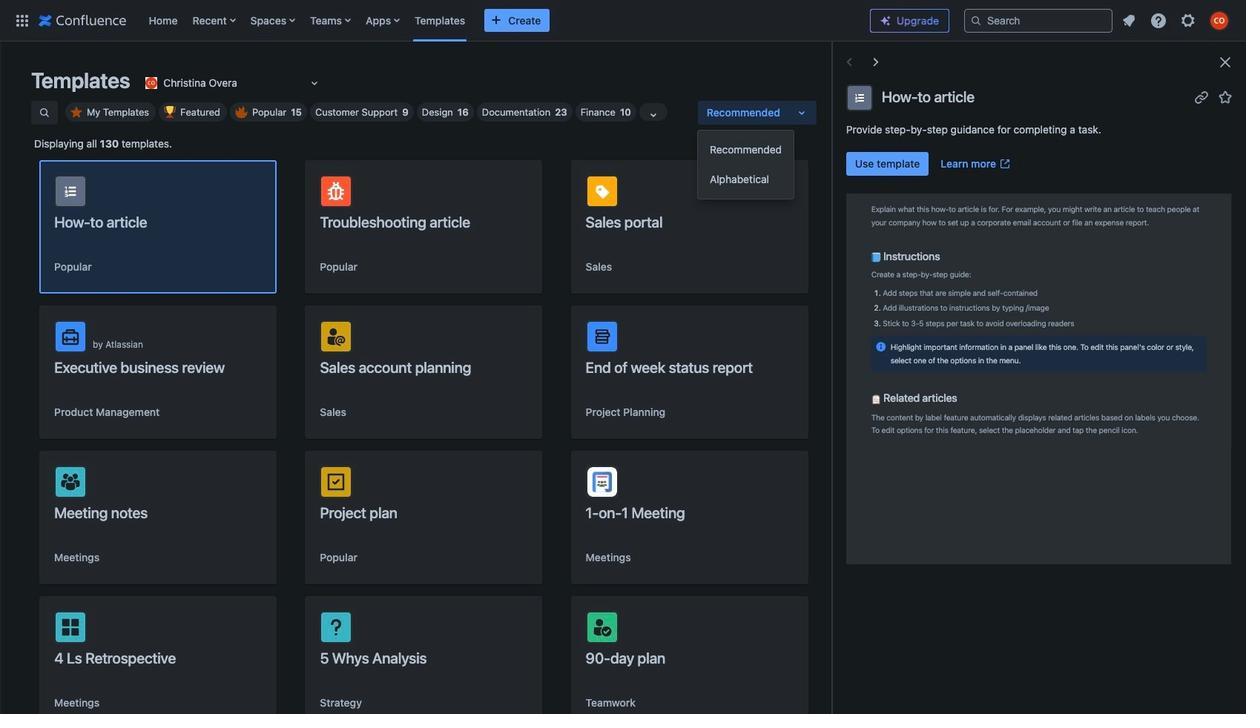 Task type: locate. For each thing, give the bounding box(es) containing it.
appswitcher icon image
[[13, 11, 31, 29]]

share link image left star sales portal icon
[[749, 184, 767, 202]]

list
[[141, 0, 858, 41], [1115, 7, 1237, 34]]

confluence image
[[39, 11, 126, 29], [39, 11, 126, 29]]

1 horizontal spatial list
[[1115, 7, 1237, 34]]

None search field
[[964, 9, 1113, 32]]

open image
[[306, 74, 324, 92]]

previous template image
[[840, 53, 858, 71]]

list for premium icon
[[1115, 7, 1237, 34]]

list for appswitcher icon
[[141, 0, 858, 41]]

help icon image
[[1150, 11, 1167, 29]]

1 horizontal spatial share link image
[[1193, 88, 1210, 106]]

banner
[[0, 0, 1246, 45]]

search image
[[970, 14, 982, 26]]

share link image left star how-to article image
[[1193, 88, 1210, 106]]

0 horizontal spatial share link image
[[749, 184, 767, 202]]

0 horizontal spatial list
[[141, 0, 858, 41]]

group
[[698, 131, 794, 199], [846, 152, 1017, 176]]

more categories image
[[644, 106, 662, 124]]

close image
[[1216, 53, 1234, 71]]

0 horizontal spatial group
[[698, 131, 794, 199]]

None text field
[[143, 76, 145, 90]]

open search bar image
[[39, 107, 50, 119]]

share link image
[[1193, 88, 1210, 106], [749, 184, 767, 202]]

star how-to article image
[[1216, 88, 1234, 106]]

global element
[[9, 0, 858, 41]]

Search field
[[964, 9, 1113, 32]]



Task type: describe. For each thing, give the bounding box(es) containing it.
star sales portal image
[[773, 184, 790, 202]]

1 vertical spatial share link image
[[749, 184, 767, 202]]

0 vertical spatial share link image
[[1193, 88, 1210, 106]]

settings icon image
[[1179, 11, 1197, 29]]

1 horizontal spatial group
[[846, 152, 1017, 176]]

premium image
[[880, 15, 891, 27]]

next template image
[[867, 53, 885, 71]]

notification icon image
[[1120, 11, 1138, 29]]



Task type: vqa. For each thing, say whether or not it's contained in the screenshot.
top open ICON
no



